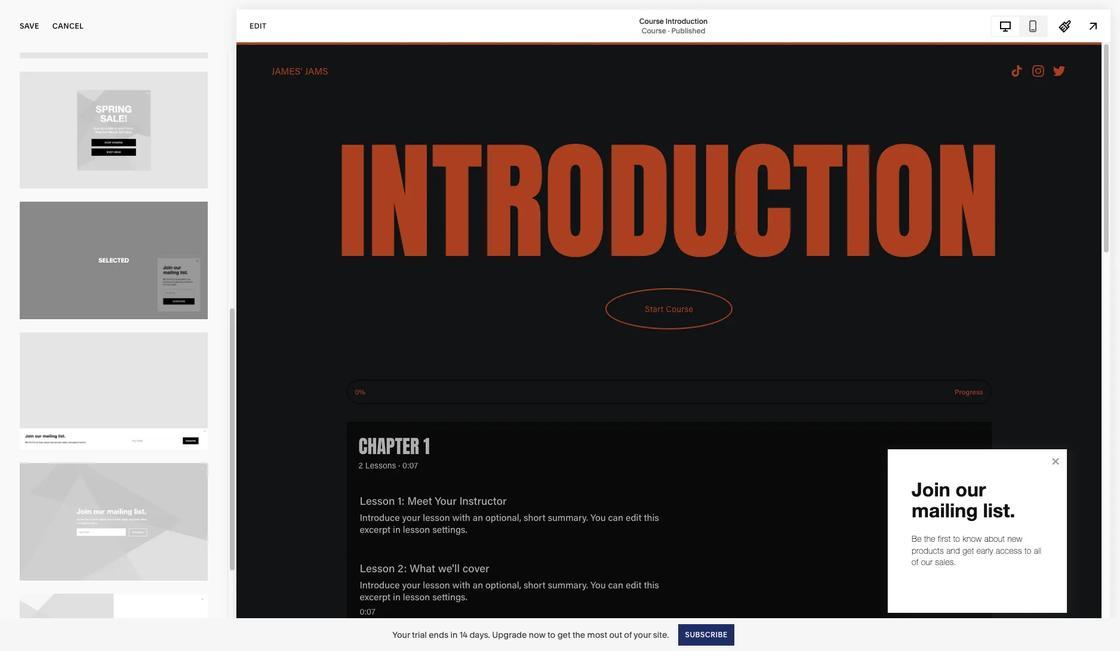 Task type: locate. For each thing, give the bounding box(es) containing it.
published
[[672, 26, 706, 35]]

course left introduction
[[640, 16, 664, 25]]

cancel button
[[52, 13, 84, 39]]

course left ·
[[642, 26, 667, 35]]

days.
[[470, 630, 490, 641]]

subscribe button
[[679, 625, 735, 646]]

edit button
[[242, 15, 275, 37]]

overlay full bottom 01 image
[[20, 333, 208, 451]]

introduction
[[666, 16, 708, 25]]

cancel
[[52, 22, 84, 30]]

your
[[393, 630, 410, 641]]

1 vertical spatial course
[[642, 26, 667, 35]]

trial
[[412, 630, 427, 641]]

your trial ends in 14 days. upgrade now to get the most out of your site.
[[393, 630, 669, 641]]

course
[[640, 16, 664, 25], [642, 26, 667, 35]]

tab list
[[992, 16, 1047, 36]]

save button
[[20, 13, 39, 39]]

site.
[[653, 630, 669, 641]]

most
[[588, 630, 608, 641]]



Task type: describe. For each thing, give the bounding box(es) containing it.
overlay corner card 01 image
[[20, 202, 208, 320]]

overlay full center 02 image
[[20, 594, 208, 652]]

14
[[460, 630, 468, 641]]

your
[[634, 630, 651, 641]]

overlay center card 05 image
[[20, 71, 208, 189]]

out
[[610, 630, 623, 641]]

ends
[[429, 630, 449, 641]]

to
[[548, 630, 556, 641]]

save
[[20, 22, 39, 30]]

0 vertical spatial course
[[640, 16, 664, 25]]

the
[[573, 630, 586, 641]]

selected
[[99, 257, 129, 265]]

overlay center card 04 image
[[20, 0, 208, 58]]

edit
[[250, 21, 267, 30]]

of
[[625, 630, 632, 641]]

in
[[451, 630, 458, 641]]

now
[[529, 630, 546, 641]]

upgrade
[[492, 630, 527, 641]]

get
[[558, 630, 571, 641]]

·
[[668, 26, 670, 35]]

subscribe
[[686, 631, 728, 640]]

overlay full center 01 image
[[20, 464, 208, 581]]

course introduction course · published
[[640, 16, 708, 35]]



Task type: vqa. For each thing, say whether or not it's contained in the screenshot.
site. at the bottom right
yes



